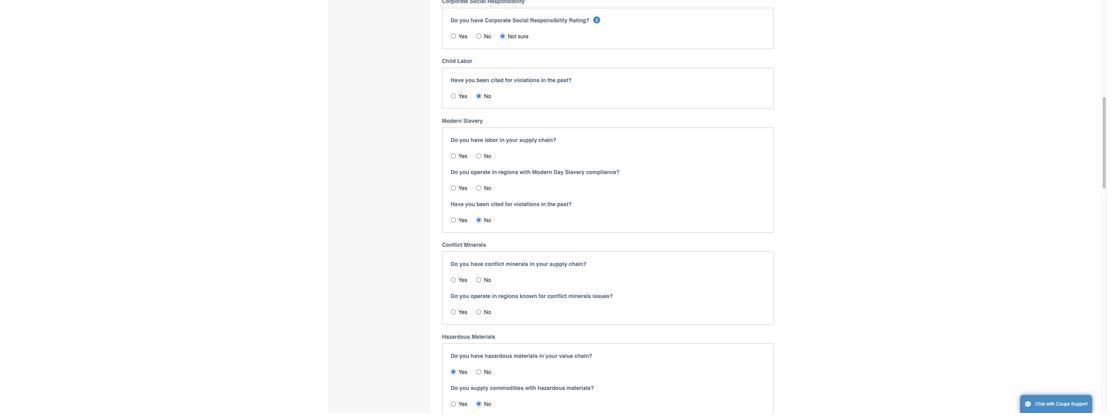 Task type: vqa. For each thing, say whether or not it's contained in the screenshot.
No
yes



Task type: locate. For each thing, give the bounding box(es) containing it.
slavery right 'day'
[[565, 169, 585, 175]]

violations
[[514, 77, 540, 83], [514, 201, 540, 208]]

the
[[548, 77, 556, 83], [548, 201, 556, 208]]

0 horizontal spatial supply
[[471, 385, 489, 392]]

with right the 'commodities'
[[525, 385, 536, 392]]

1 horizontal spatial conflict
[[548, 293, 567, 300]]

conflict right known
[[548, 293, 567, 300]]

do for do you have conflict minerals in your supply chain?
[[451, 261, 458, 267]]

minerals left issues? at right
[[569, 293, 591, 300]]

coupa
[[1056, 402, 1070, 407]]

1 do from the top
[[451, 17, 458, 24]]

0 horizontal spatial slavery
[[464, 118, 483, 124]]

have for hazardous
[[471, 353, 483, 359]]

sure
[[518, 33, 529, 40]]

have
[[451, 77, 464, 83], [451, 201, 464, 208]]

8 no from the top
[[484, 369, 491, 376]]

2 horizontal spatial supply
[[550, 261, 567, 267]]

1 vertical spatial conflict
[[548, 293, 567, 300]]

1 vertical spatial minerals
[[569, 293, 591, 300]]

2 vertical spatial chain?
[[575, 353, 592, 359]]

slavery up do you have labor in your supply chain?
[[464, 118, 483, 124]]

2 have you been cited for violations in the past? from the top
[[451, 201, 572, 208]]

minerals
[[506, 261, 528, 267], [569, 293, 591, 300]]

hazardous left the materials?
[[538, 385, 565, 392]]

1 horizontal spatial slavery
[[565, 169, 585, 175]]

0 vertical spatial cited
[[491, 77, 504, 83]]

1 vertical spatial violations
[[514, 201, 540, 208]]

have for corporate
[[471, 17, 483, 24]]

0 horizontal spatial hazardous
[[485, 353, 512, 359]]

0 vertical spatial violations
[[514, 77, 540, 83]]

None radio
[[451, 34, 456, 39], [451, 94, 456, 99], [476, 94, 482, 99], [476, 186, 482, 191], [451, 278, 456, 283], [451, 310, 456, 315], [476, 310, 482, 315], [451, 370, 456, 375], [476, 370, 482, 375], [451, 402, 456, 407], [451, 34, 456, 39], [451, 94, 456, 99], [476, 94, 482, 99], [476, 186, 482, 191], [451, 278, 456, 283], [451, 310, 456, 315], [476, 310, 482, 315], [451, 370, 456, 375], [476, 370, 482, 375], [451, 402, 456, 407]]

1 horizontal spatial modern
[[532, 169, 552, 175]]

corporate
[[485, 17, 511, 24]]

have left labor
[[471, 137, 483, 143]]

0 horizontal spatial modern
[[442, 118, 462, 124]]

regions
[[499, 169, 518, 175], [499, 293, 518, 300]]

4 do from the top
[[451, 261, 458, 267]]

social
[[513, 17, 529, 24]]

slavery
[[464, 118, 483, 124], [565, 169, 585, 175]]

yes
[[459, 33, 468, 40], [459, 93, 468, 100], [459, 153, 468, 159], [459, 185, 468, 192], [459, 217, 468, 224], [459, 277, 468, 284], [459, 309, 468, 316], [459, 369, 468, 376], [459, 401, 468, 408]]

do for do you have labor in your supply chain?
[[451, 137, 458, 143]]

have for labor
[[471, 137, 483, 143]]

2 have from the top
[[471, 137, 483, 143]]

2 vertical spatial your
[[546, 353, 558, 359]]

conflict minerals
[[442, 242, 486, 248]]

for
[[505, 77, 513, 83], [505, 201, 513, 208], [539, 293, 546, 300]]

hazardous
[[485, 353, 512, 359], [538, 385, 565, 392]]

2 do from the top
[[451, 137, 458, 143]]

you
[[460, 17, 469, 24], [465, 77, 475, 83], [460, 137, 469, 143], [460, 169, 469, 175], [465, 201, 475, 208], [460, 261, 469, 267], [460, 293, 469, 300], [460, 353, 469, 359], [460, 385, 469, 392]]

your for hazardous materials
[[546, 353, 558, 359]]

conflict down minerals
[[485, 261, 504, 267]]

1 vertical spatial have you been cited for violations in the past?
[[451, 201, 572, 208]]

3 have from the top
[[471, 261, 483, 267]]

your right labor
[[506, 137, 518, 143]]

operate
[[471, 169, 491, 175], [471, 293, 491, 300]]

compliance?
[[586, 169, 620, 175]]

with
[[520, 169, 531, 175], [525, 385, 536, 392], [1047, 402, 1055, 407]]

do
[[451, 17, 458, 24], [451, 137, 458, 143], [451, 169, 458, 175], [451, 261, 458, 267], [451, 293, 458, 300], [451, 353, 458, 359], [451, 385, 458, 392]]

responsibility
[[530, 17, 568, 24]]

1 have from the top
[[471, 17, 483, 24]]

child labor
[[442, 58, 473, 64]]

have down materials
[[471, 353, 483, 359]]

have
[[471, 17, 483, 24], [471, 137, 483, 143], [471, 261, 483, 267], [471, 353, 483, 359]]

1 cited from the top
[[491, 77, 504, 83]]

in
[[541, 77, 546, 83], [500, 137, 505, 143], [492, 169, 497, 175], [541, 201, 546, 208], [530, 261, 535, 267], [492, 293, 497, 300], [539, 353, 544, 359]]

2 no from the top
[[484, 93, 491, 100]]

6 yes from the top
[[459, 277, 468, 284]]

2 yes from the top
[[459, 93, 468, 100]]

do you operate in regions known for conflict minerals issues?
[[451, 293, 613, 300]]

your up do you operate in regions known for conflict minerals issues?
[[536, 261, 548, 267]]

0 vertical spatial conflict
[[485, 261, 504, 267]]

0 vertical spatial minerals
[[506, 261, 528, 267]]

1 vertical spatial have
[[451, 201, 464, 208]]

2 operate from the top
[[471, 293, 491, 300]]

modern
[[442, 118, 462, 124], [532, 169, 552, 175]]

2 vertical spatial with
[[1047, 402, 1055, 407]]

0 vertical spatial chain?
[[539, 137, 556, 143]]

hazardous down materials
[[485, 353, 512, 359]]

do you have hazardous materials in your value chain?
[[451, 353, 592, 359]]

have left "corporate"
[[471, 17, 483, 24]]

been
[[477, 77, 490, 83], [477, 201, 490, 208]]

additional information image
[[593, 17, 600, 24]]

1 vertical spatial been
[[477, 201, 490, 208]]

0 vertical spatial slavery
[[464, 118, 483, 124]]

0 vertical spatial supply
[[520, 137, 537, 143]]

0 vertical spatial hazardous
[[485, 353, 512, 359]]

1 regions from the top
[[499, 169, 518, 175]]

1 vertical spatial chain?
[[569, 261, 587, 267]]

4 no from the top
[[484, 185, 491, 192]]

7 do from the top
[[451, 385, 458, 392]]

0 vertical spatial the
[[548, 77, 556, 83]]

have you been cited for violations in the past?
[[451, 77, 572, 83], [451, 201, 572, 208]]

not sure
[[508, 33, 529, 40]]

your left value
[[546, 353, 558, 359]]

3 no from the top
[[484, 153, 491, 159]]

do for do you supply commodities with hazardous materials?
[[451, 385, 458, 392]]

with right "chat"
[[1047, 402, 1055, 407]]

chain?
[[539, 137, 556, 143], [569, 261, 587, 267], [575, 353, 592, 359]]

your
[[506, 137, 518, 143], [536, 261, 548, 267], [546, 353, 558, 359]]

0 vertical spatial have you been cited for violations in the past?
[[451, 77, 572, 83]]

4 have from the top
[[471, 353, 483, 359]]

2 been from the top
[[477, 201, 490, 208]]

1 vertical spatial hazardous
[[538, 385, 565, 392]]

materials?
[[567, 385, 594, 392]]

4 yes from the top
[[459, 185, 468, 192]]

0 vertical spatial operate
[[471, 169, 491, 175]]

5 no from the top
[[484, 217, 491, 224]]

1 have you been cited for violations in the past? from the top
[[451, 77, 572, 83]]

0 vertical spatial for
[[505, 77, 513, 83]]

have for conflict
[[471, 261, 483, 267]]

6 do from the top
[[451, 353, 458, 359]]

do for do you have hazardous materials in your value chain?
[[451, 353, 458, 359]]

0 vertical spatial been
[[477, 77, 490, 83]]

do for do you have corporate social responsibility rating?
[[451, 17, 458, 24]]

past?
[[557, 77, 572, 83], [557, 201, 572, 208]]

1 operate from the top
[[471, 169, 491, 175]]

1 vertical spatial the
[[548, 201, 556, 208]]

do you supply commodities with hazardous materials?
[[451, 385, 594, 392]]

regions down do you have labor in your supply chain?
[[499, 169, 518, 175]]

no
[[484, 33, 491, 40], [484, 93, 491, 100], [484, 153, 491, 159], [484, 185, 491, 192], [484, 217, 491, 224], [484, 277, 491, 284], [484, 309, 491, 316], [484, 369, 491, 376], [484, 401, 491, 408]]

operate for conflict
[[471, 293, 491, 300]]

have down minerals
[[471, 261, 483, 267]]

minerals up known
[[506, 261, 528, 267]]

1 violations from the top
[[514, 77, 540, 83]]

conflict
[[485, 261, 504, 267], [548, 293, 567, 300]]

cited
[[491, 77, 504, 83], [491, 201, 504, 208]]

5 do from the top
[[451, 293, 458, 300]]

0 vertical spatial regions
[[499, 169, 518, 175]]

chat
[[1036, 402, 1046, 407]]

2 regions from the top
[[499, 293, 518, 300]]

1 vertical spatial your
[[536, 261, 548, 267]]

0 vertical spatial your
[[506, 137, 518, 143]]

1 have from the top
[[451, 77, 464, 83]]

labor
[[485, 137, 498, 143]]

1 the from the top
[[548, 77, 556, 83]]

regions left known
[[499, 293, 518, 300]]

3 do from the top
[[451, 169, 458, 175]]

1 horizontal spatial minerals
[[569, 293, 591, 300]]

None radio
[[476, 34, 482, 39], [500, 34, 505, 39], [451, 154, 456, 159], [476, 154, 482, 159], [451, 186, 456, 191], [451, 218, 456, 223], [476, 218, 482, 223], [476, 278, 482, 283], [476, 402, 482, 407], [476, 34, 482, 39], [500, 34, 505, 39], [451, 154, 456, 159], [476, 154, 482, 159], [451, 186, 456, 191], [451, 218, 456, 223], [476, 218, 482, 223], [476, 278, 482, 283], [476, 402, 482, 407]]

1 vertical spatial cited
[[491, 201, 504, 208]]

supply
[[520, 137, 537, 143], [550, 261, 567, 267], [471, 385, 489, 392]]

with left 'day'
[[520, 169, 531, 175]]

chat with coupa support
[[1036, 402, 1088, 407]]

1 vertical spatial with
[[525, 385, 536, 392]]

1 vertical spatial past?
[[557, 201, 572, 208]]

0 vertical spatial past?
[[557, 77, 572, 83]]

chat with coupa support button
[[1021, 395, 1093, 413]]

1 vertical spatial operate
[[471, 293, 491, 300]]

operate for labor
[[471, 169, 491, 175]]

1 yes from the top
[[459, 33, 468, 40]]

1 vertical spatial regions
[[499, 293, 518, 300]]

value
[[559, 353, 573, 359]]

0 vertical spatial have
[[451, 77, 464, 83]]



Task type: describe. For each thing, give the bounding box(es) containing it.
with inside button
[[1047, 402, 1055, 407]]

commodities
[[490, 385, 524, 392]]

3 yes from the top
[[459, 153, 468, 159]]

do for do you operate in regions known for conflict minerals issues?
[[451, 293, 458, 300]]

9 yes from the top
[[459, 401, 468, 408]]

1 vertical spatial for
[[505, 201, 513, 208]]

1 been from the top
[[477, 77, 490, 83]]

minerals
[[464, 242, 486, 248]]

do you operate in regions with modern day slavery compliance?
[[451, 169, 620, 175]]

do for do you operate in regions with modern day slavery compliance?
[[451, 169, 458, 175]]

5 yes from the top
[[459, 217, 468, 224]]

labor
[[457, 58, 473, 64]]

2 cited from the top
[[491, 201, 504, 208]]

9 no from the top
[[484, 401, 491, 408]]

7 yes from the top
[[459, 309, 468, 316]]

do you have conflict minerals in your supply chain?
[[451, 261, 587, 267]]

modern slavery
[[442, 118, 483, 124]]

chain? for supply
[[569, 261, 587, 267]]

hazardous
[[442, 334, 470, 340]]

1 horizontal spatial supply
[[520, 137, 537, 143]]

0 horizontal spatial conflict
[[485, 261, 504, 267]]

1 vertical spatial slavery
[[565, 169, 585, 175]]

support
[[1072, 402, 1088, 407]]

2 past? from the top
[[557, 201, 572, 208]]

1 vertical spatial supply
[[550, 261, 567, 267]]

materials
[[472, 334, 496, 340]]

known
[[520, 293, 537, 300]]

0 vertical spatial modern
[[442, 118, 462, 124]]

1 no from the top
[[484, 33, 491, 40]]

materials
[[514, 353, 538, 359]]

1 vertical spatial modern
[[532, 169, 552, 175]]

6 no from the top
[[484, 277, 491, 284]]

regions for known
[[499, 293, 518, 300]]

7 no from the top
[[484, 309, 491, 316]]

not
[[508, 33, 517, 40]]

do you have labor in your supply chain?
[[451, 137, 556, 143]]

your for conflict minerals
[[536, 261, 548, 267]]

2 vertical spatial supply
[[471, 385, 489, 392]]

0 vertical spatial with
[[520, 169, 531, 175]]

2 violations from the top
[[514, 201, 540, 208]]

issues?
[[593, 293, 613, 300]]

do you have corporate social responsibility rating?
[[451, 17, 590, 24]]

2 vertical spatial for
[[539, 293, 546, 300]]

rating?
[[569, 17, 590, 24]]

day
[[554, 169, 564, 175]]

chain? for value
[[575, 353, 592, 359]]

2 the from the top
[[548, 201, 556, 208]]

0 horizontal spatial minerals
[[506, 261, 528, 267]]

hazardous materials
[[442, 334, 496, 340]]

1 past? from the top
[[557, 77, 572, 83]]

1 horizontal spatial hazardous
[[538, 385, 565, 392]]

2 have from the top
[[451, 201, 464, 208]]

regions for with
[[499, 169, 518, 175]]

child
[[442, 58, 456, 64]]

conflict
[[442, 242, 463, 248]]

8 yes from the top
[[459, 369, 468, 376]]



